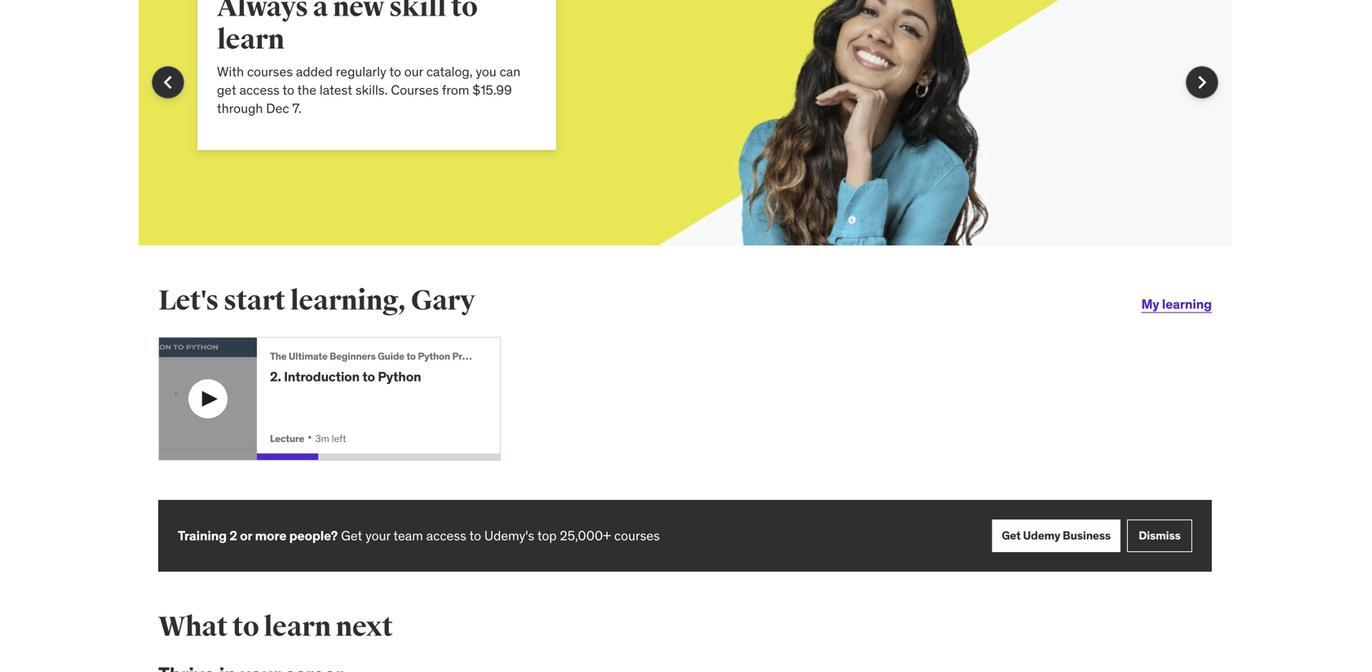 Task type: locate. For each thing, give the bounding box(es) containing it.
2. introduction to python link
[[270, 368, 474, 385]]

to right the skill
[[451, 0, 478, 24]]

dec
[[266, 100, 289, 116]]

more
[[255, 527, 287, 544]]

to left our
[[389, 63, 401, 80]]

1 vertical spatial python
[[378, 368, 421, 385]]

access right the team
[[426, 527, 466, 544]]

7.
[[292, 100, 302, 116]]

courses right "25,000+" on the left bottom
[[614, 527, 660, 544]]

get inside get udemy business link
[[1002, 528, 1021, 543]]

learning
[[1162, 296, 1212, 312]]

or
[[240, 527, 252, 544]]

•
[[307, 429, 312, 446]]

regularly
[[336, 63, 386, 80]]

courses up dec
[[247, 63, 293, 80]]

get left 'udemy'
[[1002, 528, 1021, 543]]

1 vertical spatial learn
[[264, 610, 331, 644]]

get udemy business
[[1002, 528, 1111, 543]]

1 vertical spatial courses
[[614, 527, 660, 544]]

0 horizontal spatial courses
[[247, 63, 293, 80]]

catalog,
[[426, 63, 473, 80]]

business
[[1063, 528, 1111, 543]]

lecture • 3m left
[[270, 429, 346, 446]]

learn left next
[[264, 610, 331, 644]]

1 horizontal spatial courses
[[614, 527, 660, 544]]

$15.99
[[473, 81, 512, 98]]

1 horizontal spatial access
[[426, 527, 466, 544]]

python right guide
[[418, 350, 450, 363]]

let's
[[158, 284, 219, 318]]

what to learn next
[[158, 610, 393, 644]]

skills.
[[355, 81, 388, 98]]

0 vertical spatial learn
[[217, 23, 284, 57]]

learn up with
[[217, 23, 284, 57]]

carousel element
[[139, 0, 1232, 285]]

to right 'what'
[[232, 610, 259, 644]]

to
[[451, 0, 478, 24], [389, 63, 401, 80], [283, 81, 294, 98], [406, 350, 416, 363], [362, 368, 375, 385], [469, 527, 481, 544], [232, 610, 259, 644]]

access
[[239, 81, 280, 98], [426, 527, 466, 544]]

my learning link
[[1141, 285, 1212, 324]]

get left your
[[341, 527, 362, 544]]

python down guide
[[378, 368, 421, 385]]

new
[[333, 0, 384, 24]]

2.
[[270, 368, 281, 385]]

courses
[[247, 63, 293, 80], [614, 527, 660, 544]]

start
[[223, 284, 285, 318]]

access up dec
[[239, 81, 280, 98]]

ultimate
[[289, 350, 328, 363]]

skill
[[389, 0, 446, 24]]

get
[[341, 527, 362, 544], [1002, 528, 1021, 543]]

18% complete image
[[257, 453, 318, 460]]

beginners
[[330, 350, 376, 363]]

python
[[418, 350, 450, 363], [378, 368, 421, 385]]

1 vertical spatial access
[[426, 527, 466, 544]]

to down beginners
[[362, 368, 375, 385]]

to left "udemy's" in the left of the page
[[469, 527, 481, 544]]

1 horizontal spatial get
[[1002, 528, 1021, 543]]

with
[[217, 63, 244, 80]]

from
[[442, 81, 469, 98]]

3m
[[315, 432, 329, 445]]

latest
[[320, 81, 352, 98]]

0 vertical spatial courses
[[247, 63, 293, 80]]

learn
[[217, 23, 284, 57], [264, 610, 331, 644]]

2
[[230, 527, 237, 544]]

0 vertical spatial access
[[239, 81, 280, 98]]

my learning
[[1141, 296, 1212, 312]]

left
[[332, 432, 346, 445]]

0 horizontal spatial access
[[239, 81, 280, 98]]



Task type: vqa. For each thing, say whether or not it's contained in the screenshot.
all
no



Task type: describe. For each thing, give the bounding box(es) containing it.
our
[[404, 63, 423, 80]]

introduction
[[284, 368, 360, 385]]

the
[[270, 350, 287, 363]]

courses
[[391, 81, 439, 98]]

lecture
[[270, 432, 304, 445]]

get udemy business link
[[992, 520, 1121, 552]]

dismiss
[[1139, 528, 1181, 543]]

team
[[393, 527, 423, 544]]

always
[[217, 0, 308, 24]]

0 horizontal spatial get
[[341, 527, 362, 544]]

next image
[[1189, 69, 1215, 95]]

let's start learning, gary
[[158, 284, 475, 318]]

people?
[[289, 527, 338, 544]]

a
[[313, 0, 328, 24]]

dismiss button
[[1127, 520, 1192, 552]]

the
[[297, 81, 317, 98]]

your
[[366, 527, 391, 544]]

0 vertical spatial python
[[418, 350, 450, 363]]

through
[[217, 100, 263, 116]]

learning,
[[290, 284, 406, 318]]

udemy
[[1023, 528, 1060, 543]]

to left the
[[283, 81, 294, 98]]

my
[[1141, 296, 1159, 312]]

access inside always a new skill to learn with courses added regularly to our catalog, you can get access to the latest skills. courses from $15.99 through dec 7.
[[239, 81, 280, 98]]

training 2 or more people? get your team access to udemy's top 25,000+ courses
[[178, 527, 660, 544]]

guide
[[378, 350, 404, 363]]

added
[[296, 63, 333, 80]]

can
[[500, 63, 521, 80]]

to right guide
[[406, 350, 416, 363]]

training
[[178, 527, 227, 544]]

you
[[476, 63, 497, 80]]

the ultimate beginners guide to python programming 2. introduction to python
[[270, 350, 515, 385]]

25,000+
[[560, 527, 611, 544]]

learn inside always a new skill to learn with courses added regularly to our catalog, you can get access to the latest skills. courses from $15.99 through dec 7.
[[217, 23, 284, 57]]

udemy's
[[484, 527, 534, 544]]

programming
[[452, 350, 515, 363]]

previous image
[[155, 69, 181, 95]]

gary
[[411, 284, 475, 318]]

always a new skill to learn with courses added regularly to our catalog, you can get access to the latest skills. courses from $15.99 through dec 7.
[[217, 0, 521, 116]]

top
[[537, 527, 557, 544]]

what
[[158, 610, 227, 644]]

courses inside always a new skill to learn with courses added regularly to our catalog, you can get access to the latest skills. courses from $15.99 through dec 7.
[[247, 63, 293, 80]]

next
[[336, 610, 393, 644]]

get
[[217, 81, 236, 98]]



